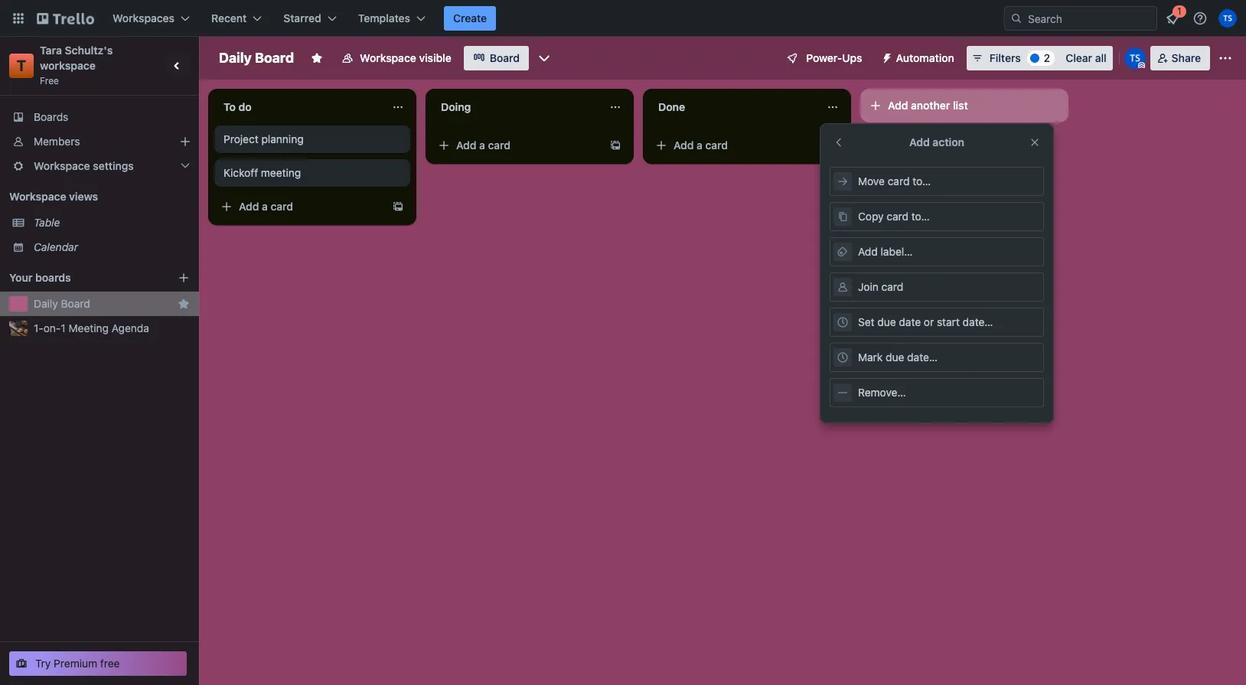 Task type: vqa. For each thing, say whether or not it's contained in the screenshot.
Google Drive
no



Task type: describe. For each thing, give the bounding box(es) containing it.
2 horizontal spatial board
[[490, 51, 520, 64]]

to
[[224, 100, 236, 113]]

your boards with 2 items element
[[9, 269, 155, 287]]

card inside 'join card' button
[[882, 280, 904, 293]]

members
[[34, 135, 80, 148]]

workspace visible button
[[332, 46, 461, 70]]

workspaces button
[[103, 6, 199, 31]]

meeting
[[261, 166, 301, 179]]

join card button
[[830, 273, 1044, 302]]

kickoff meeting link
[[224, 165, 401, 181]]

0 horizontal spatial board
[[61, 297, 90, 310]]

1
[[61, 322, 66, 335]]

another
[[911, 99, 950, 112]]

date… inside button
[[963, 315, 993, 328]]

to… for move card to…
[[913, 175, 931, 188]]

try premium free
[[35, 657, 120, 670]]

power-ups button
[[776, 46, 872, 70]]

card down the doing text box
[[488, 139, 511, 152]]

remove… button
[[830, 378, 1044, 407]]

create from template… image for done
[[827, 139, 839, 152]]

visible
[[419, 51, 451, 64]]

due for mark
[[886, 351, 904, 364]]

automation
[[896, 51, 954, 64]]

To do text field
[[214, 95, 383, 119]]

1-on-1 meeting agenda
[[34, 322, 149, 335]]

templates button
[[349, 6, 435, 31]]

schultz's
[[65, 44, 113, 57]]

power-
[[806, 51, 842, 64]]

add label…
[[858, 245, 913, 258]]

workspace settings button
[[0, 154, 199, 178]]

set due date or start date… button
[[830, 308, 1044, 337]]

table link
[[34, 215, 190, 230]]

kickoff meeting
[[224, 166, 301, 179]]

filters
[[990, 51, 1021, 64]]

share
[[1172, 51, 1201, 64]]

join card
[[858, 280, 904, 293]]

search image
[[1010, 12, 1023, 24]]

try premium free button
[[9, 651, 187, 676]]

add for add a card button associated with to do
[[239, 200, 259, 213]]

a for to do
[[262, 200, 268, 213]]

star or unstar board image
[[311, 52, 323, 64]]

add for add a card button associated with done
[[674, 139, 694, 152]]

add for 'add another list' button
[[888, 99, 908, 112]]

workspace for workspace visible
[[360, 51, 416, 64]]

add a card button for done
[[649, 133, 821, 158]]

action
[[933, 135, 965, 149]]

primary element
[[0, 0, 1246, 37]]

recent
[[211, 11, 247, 24]]

workspace for workspace views
[[9, 190, 66, 203]]

add a card for doing
[[456, 139, 511, 152]]

calendar link
[[34, 240, 190, 255]]

move card to…
[[858, 175, 931, 188]]

templates
[[358, 11, 410, 24]]

project planning link
[[224, 132, 401, 147]]

add a card for done
[[674, 139, 728, 152]]

add action
[[909, 135, 965, 149]]

2
[[1044, 51, 1050, 64]]

move card to… button
[[830, 167, 1044, 196]]

create
[[453, 11, 487, 24]]

workspace visible
[[360, 51, 451, 64]]

a for doing
[[479, 139, 485, 152]]

project planning
[[224, 132, 304, 145]]

table
[[34, 216, 60, 229]]

all
[[1095, 51, 1107, 64]]

1 notification image
[[1164, 9, 1182, 28]]

workspace
[[40, 59, 96, 72]]

or
[[924, 315, 934, 328]]

add for doing's add a card button
[[456, 139, 477, 152]]

clear all button
[[1060, 46, 1113, 70]]

agenda
[[112, 322, 149, 335]]

done
[[658, 100, 685, 113]]

1 vertical spatial tara schultz (taraschultz7) image
[[1124, 47, 1146, 69]]

boards
[[35, 271, 71, 284]]

boards
[[34, 110, 68, 123]]

your
[[9, 271, 33, 284]]

open information menu image
[[1193, 11, 1208, 26]]

copy card to…
[[858, 210, 930, 223]]

move
[[858, 175, 885, 188]]

start
[[937, 315, 960, 328]]

meeting
[[69, 322, 109, 335]]

add another list
[[888, 99, 968, 112]]

tara schultz's workspace link
[[40, 44, 116, 72]]

clear
[[1066, 51, 1092, 64]]

automation button
[[875, 46, 964, 70]]



Task type: locate. For each thing, give the bounding box(es) containing it.
this member is an admin of this board. image
[[1138, 62, 1145, 69]]

label…
[[881, 245, 913, 258]]

1 horizontal spatial tara schultz (taraschultz7) image
[[1219, 9, 1237, 28]]

mark due date…
[[858, 351, 938, 364]]

due inside button
[[878, 315, 896, 328]]

create from template… image
[[609, 139, 622, 152], [827, 139, 839, 152], [392, 201, 404, 213]]

back to home image
[[37, 6, 94, 31]]

board left star or unstar board icon
[[255, 50, 294, 66]]

add a card button down the doing text box
[[432, 133, 603, 158]]

set
[[858, 315, 875, 328]]

1 horizontal spatial daily
[[219, 50, 252, 66]]

add down done
[[674, 139, 694, 152]]

t link
[[9, 54, 34, 78]]

mark due date… button
[[830, 343, 1044, 372]]

daily up on-
[[34, 297, 58, 310]]

2 horizontal spatial a
[[697, 139, 703, 152]]

date… inside button
[[907, 351, 938, 364]]

1-on-1 meeting agenda link
[[34, 321, 190, 336]]

add a card down done
[[674, 139, 728, 152]]

1 horizontal spatial add a card button
[[432, 133, 603, 158]]

mark
[[858, 351, 883, 364]]

do
[[239, 100, 252, 113]]

boards link
[[0, 105, 199, 129]]

tara schultz (taraschultz7) image right the open information menu image on the right of the page
[[1219, 9, 1237, 28]]

create from template… image for doing
[[609, 139, 622, 152]]

daily board
[[219, 50, 294, 66], [34, 297, 90, 310]]

a down kickoff meeting
[[262, 200, 268, 213]]

to do
[[224, 100, 252, 113]]

add down doing
[[456, 139, 477, 152]]

workspace up 'table' on the top left
[[9, 190, 66, 203]]

1 vertical spatial due
[[886, 351, 904, 364]]

1 vertical spatial to…
[[912, 210, 930, 223]]

workspace
[[360, 51, 416, 64], [34, 159, 90, 172], [9, 190, 66, 203]]

board down your boards with 2 items element
[[61, 297, 90, 310]]

1 vertical spatial date…
[[907, 351, 938, 364]]

tara
[[40, 44, 62, 57]]

1 horizontal spatial daily board
[[219, 50, 294, 66]]

planning
[[261, 132, 304, 145]]

card inside 'move card to…' 'button'
[[888, 175, 910, 188]]

share button
[[1150, 46, 1210, 70]]

board link
[[464, 46, 529, 70]]

1 horizontal spatial date…
[[963, 315, 993, 328]]

workspace views
[[9, 190, 98, 203]]

add left the label…
[[858, 245, 878, 258]]

add a card button for doing
[[432, 133, 603, 158]]

workspace inside button
[[360, 51, 416, 64]]

1 vertical spatial daily
[[34, 297, 58, 310]]

to… inside 'button'
[[913, 175, 931, 188]]

to… down 'move card to…' 'button'
[[912, 210, 930, 223]]

daily board down the recent dropdown button
[[219, 50, 294, 66]]

daily board link
[[34, 296, 171, 312]]

remove…
[[858, 386, 906, 399]]

add left action
[[909, 135, 930, 149]]

daily down the recent dropdown button
[[219, 50, 252, 66]]

0 horizontal spatial add a card button
[[214, 194, 386, 219]]

date… down set due date or start date…
[[907, 351, 938, 364]]

create from template… image for to do
[[392, 201, 404, 213]]

due inside button
[[886, 351, 904, 364]]

0 horizontal spatial a
[[262, 200, 268, 213]]

add a card button
[[432, 133, 603, 158], [649, 133, 821, 158], [214, 194, 386, 219]]

calendar
[[34, 240, 78, 253]]

tara schultz's workspace free
[[40, 44, 116, 87]]

add label… button
[[830, 237, 1044, 266]]

1-
[[34, 322, 43, 335]]

copy card to… button
[[830, 202, 1044, 231]]

1 vertical spatial daily board
[[34, 297, 90, 310]]

1 horizontal spatial a
[[479, 139, 485, 152]]

workspace down the templates dropdown button at the left top of the page
[[360, 51, 416, 64]]

recent button
[[202, 6, 271, 31]]

2 horizontal spatial add a card button
[[649, 133, 821, 158]]

to…
[[913, 175, 931, 188], [912, 210, 930, 223]]

tara schultz (taraschultz7) image
[[1219, 9, 1237, 28], [1124, 47, 1146, 69]]

copy
[[858, 210, 884, 223]]

customize views image
[[537, 51, 552, 66]]

0 vertical spatial workspace
[[360, 51, 416, 64]]

board
[[255, 50, 294, 66], [490, 51, 520, 64], [61, 297, 90, 310]]

power-ups
[[806, 51, 862, 64]]

card down meeting at the top left of the page
[[271, 200, 293, 213]]

Done text field
[[649, 95, 818, 119]]

0 vertical spatial tara schultz (taraschultz7) image
[[1219, 9, 1237, 28]]

join
[[858, 280, 879, 293]]

daily inside board name text field
[[219, 50, 252, 66]]

board left customize views image
[[490, 51, 520, 64]]

free
[[100, 657, 120, 670]]

create button
[[444, 6, 496, 31]]

Board name text field
[[211, 46, 302, 70]]

card down done text box
[[705, 139, 728, 152]]

workspaces
[[113, 11, 175, 24]]

Doing text field
[[432, 95, 600, 119]]

set due date or start date…
[[858, 315, 993, 328]]

try
[[35, 657, 51, 670]]

date… right start
[[963, 315, 993, 328]]

free
[[40, 75, 59, 87]]

workspace settings
[[34, 159, 134, 172]]

daily board inside daily board link
[[34, 297, 90, 310]]

2 horizontal spatial add a card
[[674, 139, 728, 152]]

starred
[[283, 11, 321, 24]]

1 vertical spatial workspace
[[34, 159, 90, 172]]

0 vertical spatial date…
[[963, 315, 993, 328]]

1 horizontal spatial board
[[255, 50, 294, 66]]

workspace down members
[[34, 159, 90, 172]]

a down done text box
[[697, 139, 703, 152]]

add board image
[[178, 272, 190, 284]]

1 horizontal spatial add a card
[[456, 139, 511, 152]]

a down the doing text box
[[479, 139, 485, 152]]

0 horizontal spatial create from template… image
[[392, 201, 404, 213]]

a
[[479, 139, 485, 152], [697, 139, 703, 152], [262, 200, 268, 213]]

project
[[224, 132, 259, 145]]

add a card button for to do
[[214, 194, 386, 219]]

2 horizontal spatial create from template… image
[[827, 139, 839, 152]]

2 vertical spatial workspace
[[9, 190, 66, 203]]

ups
[[842, 51, 862, 64]]

add left another
[[888, 99, 908, 112]]

add a card down doing
[[456, 139, 511, 152]]

add another list button
[[860, 89, 1069, 122]]

list
[[953, 99, 968, 112]]

0 horizontal spatial tara schultz (taraschultz7) image
[[1124, 47, 1146, 69]]

daily board inside board name text field
[[219, 50, 294, 66]]

date
[[899, 315, 921, 328]]

card right move
[[888, 175, 910, 188]]

0 vertical spatial daily board
[[219, 50, 294, 66]]

workspace inside dropdown button
[[34, 159, 90, 172]]

0 vertical spatial daily
[[219, 50, 252, 66]]

due right mark
[[886, 351, 904, 364]]

on-
[[43, 322, 61, 335]]

sm image
[[875, 46, 896, 67]]

kickoff
[[224, 166, 258, 179]]

board inside text field
[[255, 50, 294, 66]]

due for set
[[878, 315, 896, 328]]

clear all
[[1066, 51, 1107, 64]]

card inside copy card to… button
[[887, 210, 909, 223]]

starred icon image
[[178, 298, 190, 310]]

to… inside button
[[912, 210, 930, 223]]

premium
[[54, 657, 97, 670]]

daily
[[219, 50, 252, 66], [34, 297, 58, 310]]

to… up copy card to… button
[[913, 175, 931, 188]]

1 horizontal spatial create from template… image
[[609, 139, 622, 152]]

0 horizontal spatial daily
[[34, 297, 58, 310]]

a for done
[[697, 139, 703, 152]]

0 vertical spatial due
[[878, 315, 896, 328]]

Search field
[[1023, 7, 1157, 30]]

show menu image
[[1218, 51, 1233, 66]]

tara schultz (taraschultz7) image right all
[[1124, 47, 1146, 69]]

add a card for to do
[[239, 200, 293, 213]]

views
[[69, 190, 98, 203]]

add for add label… button
[[858, 245, 878, 258]]

workspace navigation collapse icon image
[[167, 55, 188, 77]]

workspace for workspace settings
[[34, 159, 90, 172]]

add
[[888, 99, 908, 112], [909, 135, 930, 149], [456, 139, 477, 152], [674, 139, 694, 152], [239, 200, 259, 213], [858, 245, 878, 258]]

add a card down kickoff meeting
[[239, 200, 293, 213]]

add a card button down kickoff meeting link
[[214, 194, 386, 219]]

add a card button down done text box
[[649, 133, 821, 158]]

daily board up 1
[[34, 297, 90, 310]]

doing
[[441, 100, 471, 113]]

add down kickoff
[[239, 200, 259, 213]]

your boards
[[9, 271, 71, 284]]

settings
[[93, 159, 134, 172]]

card right "copy"
[[887, 210, 909, 223]]

0 horizontal spatial daily board
[[34, 297, 90, 310]]

card right the join
[[882, 280, 904, 293]]

0 horizontal spatial date…
[[907, 351, 938, 364]]

0 vertical spatial to…
[[913, 175, 931, 188]]

0 horizontal spatial add a card
[[239, 200, 293, 213]]

to… for copy card to…
[[912, 210, 930, 223]]

due right set
[[878, 315, 896, 328]]

starred button
[[274, 6, 346, 31]]



